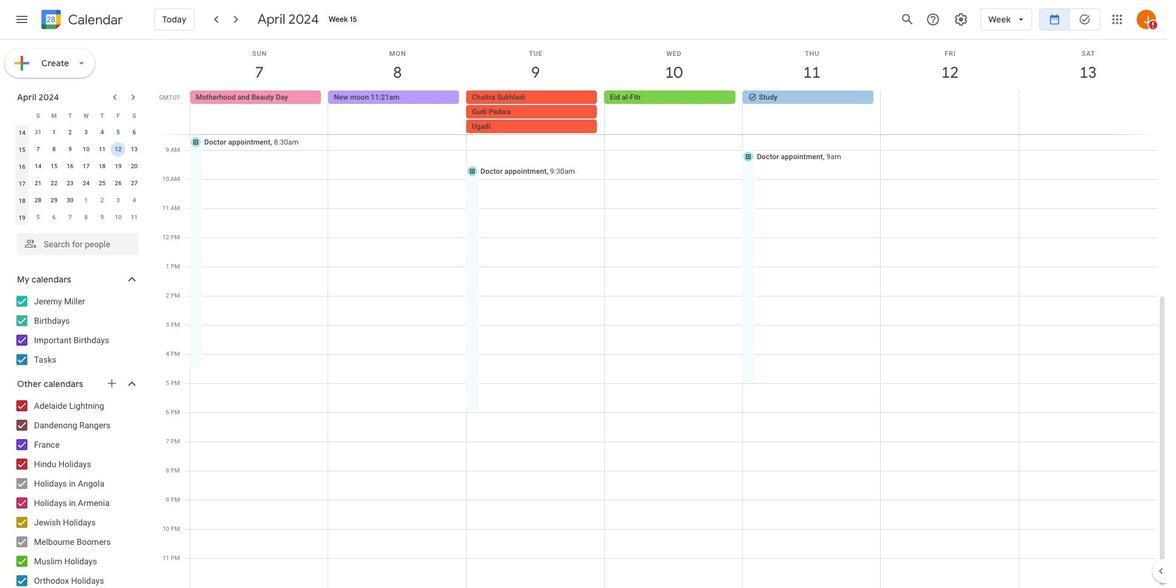 Task type: vqa. For each thing, say whether or not it's contained in the screenshot.
settings menu icon
yes



Task type: locate. For each thing, give the bounding box(es) containing it.
26 element
[[111, 176, 125, 191]]

settings menu image
[[954, 12, 968, 27]]

column header
[[14, 107, 30, 124]]

row
[[185, 91, 1167, 134], [14, 107, 142, 124], [14, 124, 142, 141], [14, 141, 142, 158], [14, 158, 142, 175], [14, 175, 142, 192], [14, 192, 142, 209], [14, 209, 142, 226]]

cell
[[466, 91, 604, 134], [881, 91, 1019, 134], [1019, 91, 1157, 134], [110, 141, 126, 158]]

heading
[[66, 12, 123, 27]]

28 element
[[31, 193, 45, 208]]

25 element
[[95, 176, 109, 191]]

may 8 element
[[79, 210, 93, 225]]

grid
[[156, 40, 1167, 588]]

column header inside 'april 2024' grid
[[14, 107, 30, 124]]

heading inside calendar element
[[66, 12, 123, 27]]

row group
[[14, 124, 142, 226]]

22 element
[[47, 176, 61, 191]]

30 element
[[63, 193, 77, 208]]

main drawer image
[[15, 12, 29, 27]]

None search field
[[0, 229, 151, 255]]

march 31 element
[[31, 125, 45, 140]]

may 9 element
[[95, 210, 109, 225]]

24 element
[[79, 176, 93, 191]]

cell inside row group
[[110, 141, 126, 158]]

29 element
[[47, 193, 61, 208]]

may 5 element
[[31, 210, 45, 225]]

16 element
[[63, 159, 77, 174]]

23 element
[[63, 176, 77, 191]]

may 10 element
[[111, 210, 125, 225]]

may 11 element
[[127, 210, 142, 225]]

other calendars list
[[2, 396, 151, 588]]



Task type: describe. For each thing, give the bounding box(es) containing it.
10 element
[[79, 142, 93, 157]]

may 4 element
[[127, 193, 142, 208]]

27 element
[[127, 176, 142, 191]]

1 element
[[47, 125, 61, 140]]

april 2024 grid
[[12, 107, 142, 226]]

18 element
[[95, 159, 109, 174]]

add other calendars image
[[106, 377, 118, 390]]

may 3 element
[[111, 193, 125, 208]]

12 element
[[111, 142, 125, 157]]

my calendars list
[[2, 292, 151, 370]]

13 element
[[127, 142, 142, 157]]

14 element
[[31, 159, 45, 174]]

may 6 element
[[47, 210, 61, 225]]

11 element
[[95, 142, 109, 157]]

2 element
[[63, 125, 77, 140]]

9 element
[[63, 142, 77, 157]]

calendar element
[[39, 7, 123, 34]]

15 element
[[47, 159, 61, 174]]

7 element
[[31, 142, 45, 157]]

Search for people text field
[[24, 233, 131, 255]]

21 element
[[31, 176, 45, 191]]

5 element
[[111, 125, 125, 140]]

20 element
[[127, 159, 142, 174]]

row group inside 'april 2024' grid
[[14, 124, 142, 226]]

17 element
[[79, 159, 93, 174]]

3 element
[[79, 125, 93, 140]]

19 element
[[111, 159, 125, 174]]

may 7 element
[[63, 210, 77, 225]]

6 element
[[127, 125, 142, 140]]

8 element
[[47, 142, 61, 157]]

may 1 element
[[79, 193, 93, 208]]

4 element
[[95, 125, 109, 140]]

may 2 element
[[95, 193, 109, 208]]



